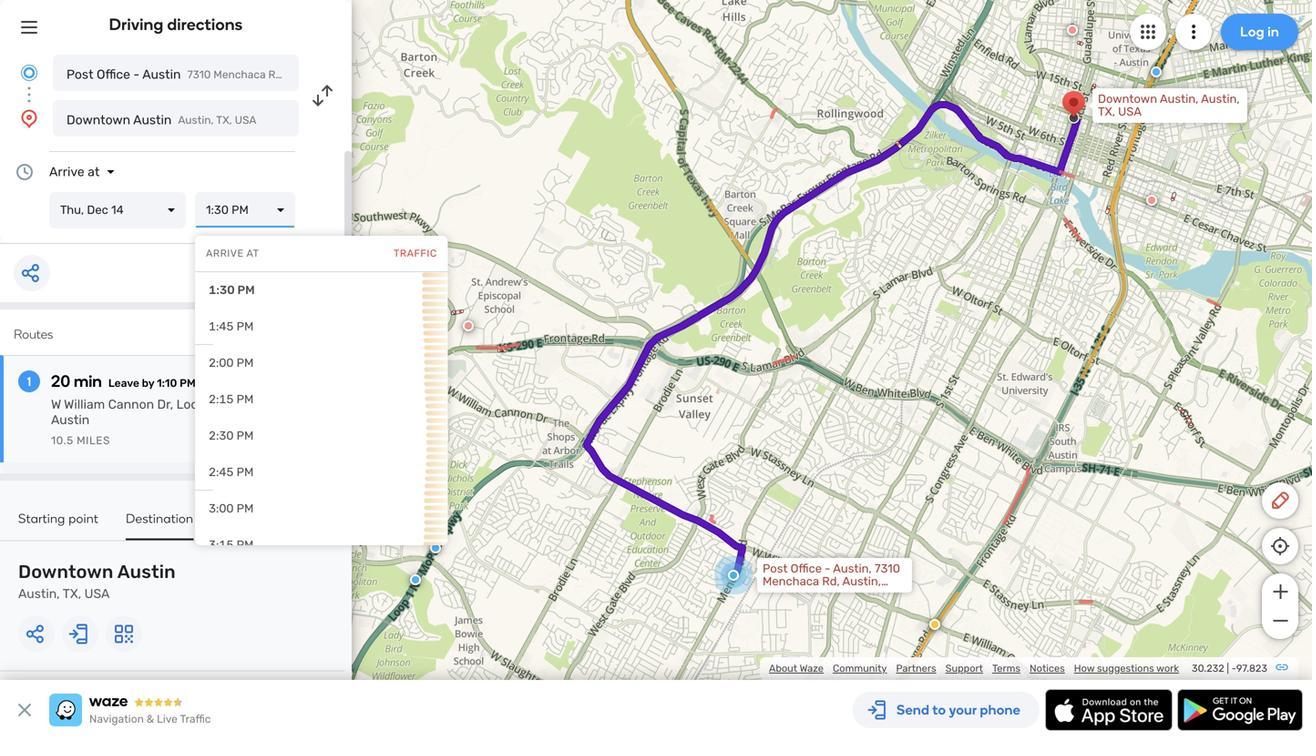 Task type: locate. For each thing, give the bounding box(es) containing it.
0 vertical spatial road closed image
[[1067, 25, 1078, 36]]

1 vertical spatial road closed image
[[1147, 195, 1157, 206]]

post office - austin
[[67, 67, 181, 82]]

1 vertical spatial office
[[791, 562, 822, 576]]

pm for 2:30 pm option
[[237, 429, 254, 443]]

1 left 20
[[27, 374, 31, 390]]

1 vertical spatial -
[[825, 562, 831, 576]]

- inside button
[[133, 67, 140, 82]]

about waze community partners support terms notices how suggestions work
[[769, 663, 1179, 675]]

30.232
[[1192, 663, 1225, 675]]

2:45
[[209, 466, 234, 480]]

pm for 2:15 pm option
[[237, 393, 254, 407]]

austin,
[[1160, 92, 1199, 106], [1201, 92, 1240, 106], [178, 114, 214, 127], [833, 562, 872, 576], [843, 575, 881, 589], [18, 587, 60, 602]]

at down 1:30 pm list box
[[247, 248, 259, 260]]

2:45 pm option
[[195, 455, 448, 491]]

2:00
[[209, 356, 234, 370]]

1 vertical spatial arrive at
[[206, 248, 259, 260]]

partners link
[[896, 663, 937, 675]]

0 horizontal spatial usa
[[84, 587, 110, 602]]

austin inside w william cannon dr, loop 1 n • mopac expwy austin 10.5 miles
[[51, 413, 89, 428]]

0 horizontal spatial office
[[97, 67, 130, 82]]

downtown austin austin, tx, usa down "point"
[[18, 562, 176, 602]]

downtown inside downtown austin austin, tx, usa
[[18, 562, 114, 583]]

pm inside 3:00 pm option
[[237, 502, 254, 516]]

dr,
[[157, 397, 173, 412]]

support
[[946, 663, 983, 675]]

1 horizontal spatial at
[[247, 248, 259, 260]]

0 vertical spatial 1:30 pm
[[206, 203, 249, 217]]

1 horizontal spatial tx,
[[216, 114, 232, 127]]

office for austin
[[97, 67, 130, 82]]

0 horizontal spatial road closed image
[[1067, 25, 1078, 36]]

driving
[[109, 15, 164, 34]]

1:30 pm inside 1:30 pm option
[[209, 283, 255, 298]]

leave
[[108, 377, 139, 390]]

pm for 1:45 pm option
[[237, 320, 254, 334]]

1 vertical spatial 1:30 pm
[[209, 283, 255, 298]]

0 vertical spatial downtown austin austin, tx, usa
[[67, 113, 256, 128]]

office down driving
[[97, 67, 130, 82]]

1 horizontal spatial office
[[791, 562, 822, 576]]

- for austin
[[133, 67, 140, 82]]

-
[[133, 67, 140, 82], [825, 562, 831, 576], [1232, 663, 1237, 675]]

downtown inside downtown austin, austin, tx, usa
[[1098, 92, 1158, 106]]

1 vertical spatial downtown austin austin, tx, usa
[[18, 562, 176, 602]]

pm inside 3:15 pm option
[[237, 539, 254, 553]]

texas,
[[763, 588, 797, 602]]

post inside the post office - austin, 7310 menchaca rd, austin, texas, united states
[[763, 562, 788, 576]]

arrive at down 1:30 pm list box
[[206, 248, 259, 260]]

0 horizontal spatial -
[[133, 67, 140, 82]]

how suggestions work link
[[1074, 663, 1179, 675]]

- down driving
[[133, 67, 140, 82]]

1 horizontal spatial 1
[[209, 397, 214, 412]]

0 vertical spatial office
[[97, 67, 130, 82]]

1 horizontal spatial -
[[825, 562, 831, 576]]

starting point
[[18, 511, 98, 527]]

terms link
[[993, 663, 1021, 675]]

arrive
[[49, 165, 85, 180], [206, 248, 244, 260]]

how
[[1074, 663, 1095, 675]]

navigation & live traffic
[[89, 714, 211, 726]]

1 vertical spatial 1
[[209, 397, 214, 412]]

0 horizontal spatial arrive
[[49, 165, 85, 180]]

miles
[[77, 435, 110, 447]]

pm inside 1:45 pm option
[[237, 320, 254, 334]]

3:00 pm option
[[195, 491, 448, 528]]

austin down william
[[51, 413, 89, 428]]

- for austin,
[[825, 562, 831, 576]]

0 horizontal spatial post
[[67, 67, 93, 82]]

3:00 pm
[[209, 502, 254, 516]]

1:30 inside option
[[209, 283, 235, 298]]

notices
[[1030, 663, 1065, 675]]

7310
[[875, 562, 900, 576]]

waze
[[800, 663, 824, 675]]

x image
[[14, 700, 36, 722]]

pm inside 2:45 pm option
[[237, 466, 254, 480]]

w
[[51, 397, 61, 412]]

14
[[111, 203, 124, 217]]

road closed image
[[463, 321, 474, 332]]

3:15 pm option
[[195, 528, 448, 564]]

- right |
[[1232, 663, 1237, 675]]

downtown austin austin, tx, usa
[[67, 113, 256, 128], [18, 562, 176, 602]]

- inside the post office - austin, 7310 menchaca rd, austin, texas, united states
[[825, 562, 831, 576]]

2:15 pm
[[209, 393, 254, 407]]

0 vertical spatial arrive at
[[49, 165, 100, 180]]

pm inside 1:30 pm option
[[237, 283, 255, 298]]

0 vertical spatial post
[[67, 67, 93, 82]]

usa inside downtown austin, austin, tx, usa
[[1118, 105, 1142, 119]]

1:30 pm
[[206, 203, 249, 217], [209, 283, 255, 298]]

pm inside 2:00 pm option
[[237, 356, 254, 370]]

97.823
[[1237, 663, 1268, 675]]

police image
[[1151, 67, 1162, 77], [430, 543, 441, 554], [410, 575, 421, 586], [342, 669, 353, 680]]

1
[[27, 374, 31, 390], [209, 397, 214, 412]]

1 horizontal spatial road closed image
[[1147, 195, 1157, 206]]

pm inside 1:30 pm list box
[[232, 203, 249, 217]]

usa
[[1118, 105, 1142, 119], [235, 114, 256, 127], [84, 587, 110, 602]]

pm
[[232, 203, 249, 217], [237, 283, 255, 298], [237, 320, 254, 334], [237, 356, 254, 370], [180, 377, 196, 390], [237, 393, 254, 407], [237, 429, 254, 443], [237, 466, 254, 480], [237, 502, 254, 516], [237, 539, 254, 553]]

3:15
[[209, 539, 234, 553]]

road closed image
[[1067, 25, 1078, 36], [1147, 195, 1157, 206]]

dec
[[87, 203, 108, 217]]

2:30 pm
[[209, 429, 254, 443]]

3:15 pm
[[209, 539, 254, 553]]

tx,
[[1098, 105, 1116, 119], [216, 114, 232, 127], [63, 587, 81, 602]]

navigation
[[89, 714, 144, 726]]

10.5
[[51, 435, 74, 447]]

0 horizontal spatial at
[[88, 165, 100, 180]]

post right current location icon
[[67, 67, 93, 82]]

- up united
[[825, 562, 831, 576]]

2:00 pm
[[209, 356, 254, 370]]

at up thu, dec 14
[[88, 165, 100, 180]]

post up texas,
[[763, 562, 788, 576]]

post for post office - austin, 7310 menchaca rd, austin, texas, united states
[[763, 562, 788, 576]]

0 horizontal spatial arrive at
[[49, 165, 100, 180]]

1 vertical spatial arrive
[[206, 248, 244, 260]]

2 horizontal spatial tx,
[[1098, 105, 1116, 119]]

2:45 pm
[[209, 466, 254, 480]]

1 vertical spatial post
[[763, 562, 788, 576]]

2 horizontal spatial -
[[1232, 663, 1237, 675]]

suggestions
[[1097, 663, 1154, 675]]

arrive at
[[49, 165, 100, 180], [206, 248, 259, 260]]

office inside button
[[97, 67, 130, 82]]

1 horizontal spatial post
[[763, 562, 788, 576]]

downtown austin, austin, tx, usa
[[1098, 92, 1240, 119]]

0 vertical spatial -
[[133, 67, 140, 82]]

austin down driving directions
[[142, 67, 181, 82]]

pm inside 2:15 pm option
[[237, 393, 254, 407]]

pm inside 2:30 pm option
[[237, 429, 254, 443]]

0 vertical spatial downtown
[[1098, 92, 1158, 106]]

office
[[97, 67, 130, 82], [791, 562, 822, 576]]

1 vertical spatial traffic
[[180, 714, 211, 726]]

downtown austin austin, tx, usa down post office - austin button on the left of the page
[[67, 113, 256, 128]]

1 left the n at bottom
[[209, 397, 214, 412]]

by
[[142, 377, 154, 390]]

pencil image
[[1270, 490, 1291, 512]]

loop
[[176, 397, 206, 412]]

2 horizontal spatial usa
[[1118, 105, 1142, 119]]

1 vertical spatial 1:30
[[209, 283, 235, 298]]

notices link
[[1030, 663, 1065, 675]]

2 vertical spatial -
[[1232, 663, 1237, 675]]

2 vertical spatial downtown
[[18, 562, 114, 583]]

directions
[[167, 15, 243, 34]]

partners
[[896, 663, 937, 675]]

hazard image
[[930, 620, 941, 631]]

arrive down 1:30 pm list box
[[206, 248, 244, 260]]

0 horizontal spatial tx,
[[63, 587, 81, 602]]

1 horizontal spatial arrive at
[[206, 248, 259, 260]]

0 horizontal spatial traffic
[[180, 714, 211, 726]]

office inside the post office - austin, 7310 menchaca rd, austin, texas, united states
[[791, 562, 822, 576]]

1 horizontal spatial traffic
[[394, 248, 437, 260]]

arrive up thu,
[[49, 165, 85, 180]]

traffic
[[394, 248, 437, 260], [180, 714, 211, 726]]

expwy
[[280, 397, 319, 412]]

austin
[[142, 67, 181, 82], [133, 113, 172, 128], [51, 413, 89, 428], [117, 562, 176, 583]]

terms
[[993, 663, 1021, 675]]

post inside button
[[67, 67, 93, 82]]

thu, dec 14
[[60, 203, 124, 217]]

tx, inside downtown austin, austin, tx, usa
[[1098, 105, 1116, 119]]

0 vertical spatial 1
[[27, 374, 31, 390]]

20 min leave by 1:10 pm
[[51, 372, 196, 391]]

w william cannon dr, loop 1 n • mopac expwy austin 10.5 miles
[[51, 397, 319, 447]]

downtown
[[1098, 92, 1158, 106], [67, 113, 130, 128], [18, 562, 114, 583]]

0 vertical spatial 1:30
[[206, 203, 229, 217]]

arrive at up thu,
[[49, 165, 100, 180]]

office left "rd,"
[[791, 562, 822, 576]]

1:30
[[206, 203, 229, 217], [209, 283, 235, 298]]

1 inside w william cannon dr, loop 1 n • mopac expwy austin 10.5 miles
[[209, 397, 214, 412]]

current location image
[[18, 62, 40, 84]]

post
[[67, 67, 93, 82], [763, 562, 788, 576]]

at
[[88, 165, 100, 180], [247, 248, 259, 260]]



Task type: describe. For each thing, give the bounding box(es) containing it.
pm for 3:00 pm option at the bottom
[[237, 502, 254, 516]]

office for austin,
[[791, 562, 822, 576]]

community
[[833, 663, 887, 675]]

1 horizontal spatial arrive
[[206, 248, 244, 260]]

zoom in image
[[1269, 581, 1292, 603]]

rd,
[[822, 575, 840, 589]]

pm inside 20 min leave by 1:10 pm
[[180, 377, 196, 390]]

austin inside button
[[142, 67, 181, 82]]

work
[[1157, 663, 1179, 675]]

starting point button
[[18, 511, 98, 539]]

zoom out image
[[1269, 611, 1292, 633]]

2:15
[[209, 393, 234, 407]]

clock image
[[14, 161, 36, 183]]

1 horizontal spatial usa
[[235, 114, 256, 127]]

post for post office - austin
[[67, 67, 93, 82]]

&
[[147, 714, 154, 726]]

2:30 pm option
[[195, 418, 448, 455]]

3:00
[[209, 502, 234, 516]]

1:30 pm inside 1:30 pm list box
[[206, 203, 249, 217]]

1:30 inside list box
[[206, 203, 229, 217]]

post office - austin, 7310 menchaca rd, austin, texas, united states
[[763, 562, 900, 602]]

2:00 pm option
[[195, 345, 448, 382]]

0 vertical spatial traffic
[[394, 248, 437, 260]]

link image
[[1275, 661, 1290, 675]]

point
[[69, 511, 98, 527]]

post office - austin button
[[53, 55, 299, 91]]

austin down post office - austin button on the left of the page
[[133, 113, 172, 128]]

pm for 2:45 pm option in the bottom left of the page
[[237, 466, 254, 480]]

2:15 pm option
[[195, 382, 448, 418]]

about waze link
[[769, 663, 824, 675]]

pm for 2:00 pm option
[[237, 356, 254, 370]]

20
[[51, 372, 70, 391]]

1:45 pm option
[[195, 309, 448, 345]]

1:30 pm list box
[[195, 192, 295, 229]]

2:30
[[209, 429, 234, 443]]

0 vertical spatial arrive
[[49, 165, 85, 180]]

0 horizontal spatial 1
[[27, 374, 31, 390]]

menchaca
[[763, 575, 819, 589]]

routes
[[14, 327, 53, 342]]

pm for 1:30 pm option
[[237, 283, 255, 298]]

1:45 pm
[[209, 320, 254, 334]]

thu, dec 14 list box
[[49, 192, 186, 229]]

•
[[229, 397, 234, 412]]

|
[[1227, 663, 1229, 675]]

min
[[74, 372, 102, 391]]

pm for 3:15 pm option
[[237, 539, 254, 553]]

cannon
[[108, 397, 154, 412]]

starting
[[18, 511, 65, 527]]

live
[[157, 714, 178, 726]]

1 vertical spatial at
[[247, 248, 259, 260]]

1:10
[[157, 377, 177, 390]]

location image
[[18, 108, 40, 129]]

william
[[64, 397, 105, 412]]

n
[[217, 397, 226, 412]]

destination button
[[126, 511, 193, 541]]

mopac
[[237, 397, 277, 412]]

support link
[[946, 663, 983, 675]]

driving directions
[[109, 15, 243, 34]]

30.232 | -97.823
[[1192, 663, 1268, 675]]

- for 97.823
[[1232, 663, 1237, 675]]

thu,
[[60, 203, 84, 217]]

destination
[[126, 511, 193, 527]]

1:45
[[209, 320, 234, 334]]

states
[[839, 588, 875, 602]]

austin down destination button
[[117, 562, 176, 583]]

1:30 pm option
[[195, 273, 448, 309]]

1 vertical spatial downtown
[[67, 113, 130, 128]]

about
[[769, 663, 798, 675]]

0 vertical spatial at
[[88, 165, 100, 180]]

united
[[800, 588, 837, 602]]

community link
[[833, 663, 887, 675]]



Task type: vqa. For each thing, say whether or not it's contained in the screenshot.
SERVICES at the bottom of the page
no



